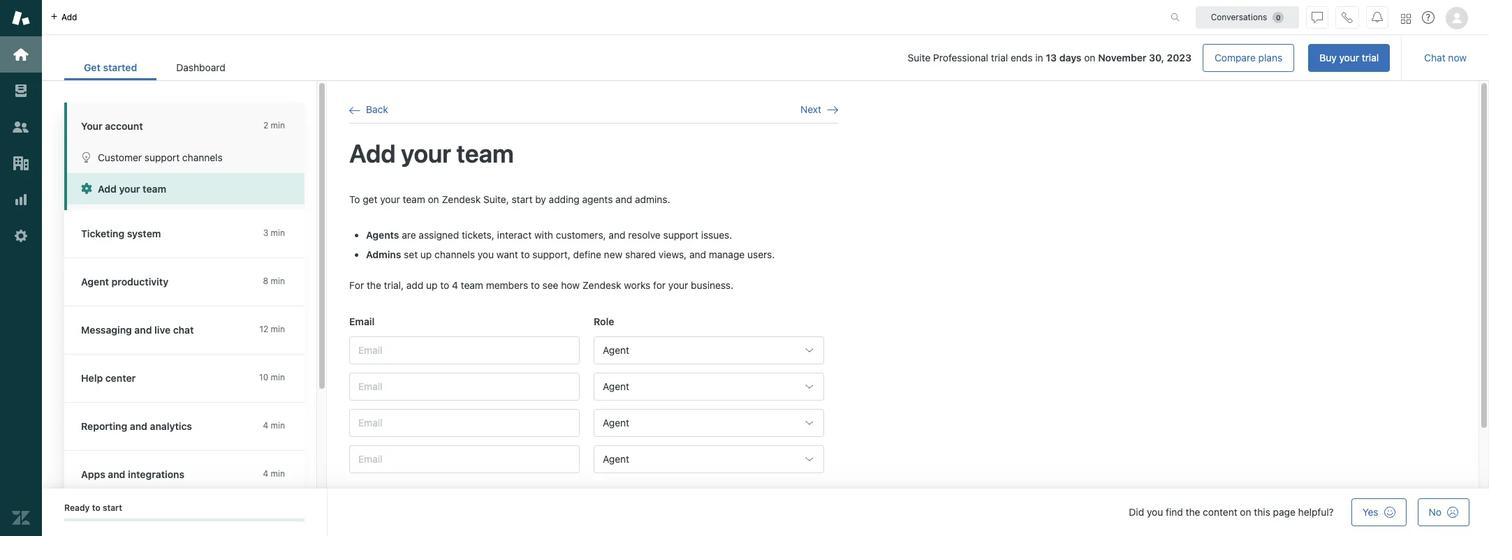Task type: locate. For each thing, give the bounding box(es) containing it.
progress-bar progress bar
[[64, 519, 305, 522]]

1 vertical spatial 4 min
[[263, 469, 285, 479]]

views,
[[659, 249, 687, 261]]

1 vertical spatial you
[[1147, 507, 1164, 518]]

agent inside heading
[[81, 276, 109, 288]]

email field for 1st agent popup button from the bottom of the region containing to get your team on zendesk suite, start by adding agents and admins.
[[349, 446, 580, 474]]

2 vertical spatial 4
[[263, 469, 268, 479]]

4 inside reporting and analytics heading
[[263, 421, 268, 431]]

trial for professional
[[991, 52, 1008, 64]]

get
[[84, 61, 101, 73]]

1 horizontal spatial add
[[407, 280, 424, 291]]

agents
[[366, 229, 399, 241]]

team up suite,
[[457, 139, 514, 169]]

the inside region
[[367, 280, 381, 291]]

support up add your team 'button'
[[144, 152, 180, 164]]

4 email field from the top
[[349, 446, 580, 474]]

chat now button
[[1414, 44, 1478, 72]]

1 vertical spatial the
[[1186, 507, 1201, 518]]

6 min from the top
[[271, 421, 285, 431]]

support inside region
[[663, 229, 699, 241]]

ticketing system heading
[[64, 210, 319, 259]]

min inside your account "heading"
[[271, 120, 285, 131]]

in
[[1036, 52, 1044, 64]]

adding
[[549, 193, 580, 205]]

up right trial,
[[426, 280, 438, 291]]

your
[[1340, 52, 1360, 64], [401, 139, 451, 169], [119, 183, 140, 195], [380, 193, 400, 205], [669, 280, 688, 291]]

trial inside buy your trial button
[[1362, 52, 1379, 64]]

support
[[144, 152, 180, 164], [663, 229, 699, 241]]

agents
[[582, 193, 613, 205]]

min
[[271, 120, 285, 131], [271, 228, 285, 238], [271, 276, 285, 286], [271, 324, 285, 335], [271, 372, 285, 383], [271, 421, 285, 431], [271, 469, 285, 479]]

0 horizontal spatial add
[[98, 183, 117, 195]]

0 vertical spatial 4 min
[[263, 421, 285, 431]]

tab list
[[64, 55, 245, 80]]

add your team button
[[67, 173, 305, 205]]

1 vertical spatial add
[[407, 280, 424, 291]]

buy your trial button
[[1309, 44, 1391, 72]]

0 vertical spatial support
[[144, 152, 180, 164]]

now
[[1449, 52, 1467, 64]]

1 4 min from the top
[[263, 421, 285, 431]]

tickets,
[[462, 229, 495, 241]]

1 vertical spatial on
[[428, 193, 439, 205]]

you down the 'tickets,'
[[478, 249, 494, 261]]

1 horizontal spatial support
[[663, 229, 699, 241]]

set
[[404, 249, 418, 261]]

4 min inside reporting and analytics heading
[[263, 421, 285, 431]]

min for ticketing system
[[271, 228, 285, 238]]

suite,
[[484, 193, 509, 205]]

trial left ends
[[991, 52, 1008, 64]]

0 horizontal spatial the
[[367, 280, 381, 291]]

0 vertical spatial you
[[478, 249, 494, 261]]

1 horizontal spatial you
[[1147, 507, 1164, 518]]

trial down notifications image
[[1362, 52, 1379, 64]]

reporting and analytics heading
[[64, 403, 319, 451]]

customers,
[[556, 229, 606, 241]]

zendesk
[[442, 193, 481, 205], [583, 280, 621, 291]]

min for help center
[[271, 372, 285, 383]]

to right "ready"
[[92, 503, 100, 514]]

13
[[1046, 52, 1057, 64]]

main element
[[0, 0, 42, 537]]

0 vertical spatial 4
[[452, 280, 458, 291]]

this
[[1254, 507, 1271, 518]]

dashboard
[[176, 61, 226, 73]]

min for apps and integrations
[[271, 469, 285, 479]]

0 horizontal spatial you
[[478, 249, 494, 261]]

integrations
[[128, 469, 185, 481]]

customer
[[98, 152, 142, 164]]

2 trial from the left
[[1362, 52, 1379, 64]]

0 horizontal spatial zendesk
[[442, 193, 481, 205]]

4 min
[[263, 421, 285, 431], [263, 469, 285, 479]]

and right apps
[[108, 469, 125, 481]]

min inside reporting and analytics heading
[[271, 421, 285, 431]]

add your team
[[349, 139, 514, 169], [98, 183, 166, 195]]

2 min from the top
[[271, 228, 285, 238]]

team left members
[[461, 280, 483, 291]]

get help image
[[1423, 11, 1435, 24]]

section
[[256, 44, 1391, 72]]

min inside messaging and live chat heading
[[271, 324, 285, 335]]

start left "by"
[[512, 193, 533, 205]]

customer support channels button
[[67, 142, 305, 173]]

0 vertical spatial on
[[1085, 52, 1096, 64]]

1 vertical spatial 4
[[263, 421, 268, 431]]

zendesk image
[[12, 509, 30, 528]]

and left "analytics"
[[130, 421, 147, 433]]

add down customer
[[98, 183, 117, 195]]

you
[[478, 249, 494, 261], [1147, 507, 1164, 518]]

agent productivity
[[81, 276, 169, 288]]

yes button
[[1352, 499, 1407, 527]]

0 vertical spatial add your team
[[349, 139, 514, 169]]

ends
[[1011, 52, 1033, 64]]

0 vertical spatial channels
[[182, 152, 223, 164]]

users.
[[748, 249, 775, 261]]

start inside footer
[[103, 503, 122, 514]]

to inside footer
[[92, 503, 100, 514]]

interact
[[497, 229, 532, 241]]

to right want
[[521, 249, 530, 261]]

min inside apps and integrations heading
[[271, 469, 285, 479]]

1 vertical spatial add your team
[[98, 183, 166, 195]]

4 inside apps and integrations heading
[[263, 469, 268, 479]]

1 horizontal spatial zendesk
[[583, 280, 621, 291]]

your inside content-title region
[[401, 139, 451, 169]]

4 min from the top
[[271, 324, 285, 335]]

admins
[[366, 249, 401, 261]]

chat
[[1425, 52, 1446, 64]]

reporting and analytics
[[81, 421, 192, 433]]

1 horizontal spatial start
[[512, 193, 533, 205]]

channels up add your team 'button'
[[182, 152, 223, 164]]

start right "ready"
[[103, 503, 122, 514]]

the right for
[[367, 280, 381, 291]]

add inside region
[[407, 280, 424, 291]]

your inside button
[[1340, 52, 1360, 64]]

trial,
[[384, 280, 404, 291]]

1 vertical spatial start
[[103, 503, 122, 514]]

min for reporting and analytics
[[271, 421, 285, 431]]

3 email field from the top
[[349, 410, 580, 438]]

add
[[61, 12, 77, 22], [407, 280, 424, 291]]

on up assigned
[[428, 193, 439, 205]]

0 horizontal spatial support
[[144, 152, 180, 164]]

0 vertical spatial add
[[349, 139, 396, 169]]

professional
[[934, 52, 989, 64]]

for
[[653, 280, 666, 291]]

add inside 'button'
[[98, 183, 117, 195]]

zendesk products image
[[1402, 14, 1411, 23]]

2 email field from the top
[[349, 373, 580, 401]]

zendesk right how
[[583, 280, 621, 291]]

1 horizontal spatial the
[[1186, 507, 1201, 518]]

ticketing
[[81, 228, 125, 240]]

0 vertical spatial start
[[512, 193, 533, 205]]

7 min from the top
[[271, 469, 285, 479]]

back button
[[349, 103, 388, 116]]

add right trial,
[[407, 280, 424, 291]]

help center heading
[[64, 355, 319, 403]]

10 min
[[259, 372, 285, 383]]

1 min from the top
[[271, 120, 285, 131]]

add right zendesk support image
[[61, 12, 77, 22]]

messaging
[[81, 324, 132, 336]]

no button
[[1418, 499, 1470, 527]]

1 horizontal spatial channels
[[435, 249, 475, 261]]

how
[[561, 280, 580, 291]]

1 vertical spatial add
[[98, 183, 117, 195]]

add inside popup button
[[61, 12, 77, 22]]

next button
[[801, 103, 838, 116]]

up right set
[[421, 249, 432, 261]]

0 horizontal spatial add your team
[[98, 183, 166, 195]]

2 4 min from the top
[[263, 469, 285, 479]]

want
[[497, 249, 518, 261]]

footer
[[42, 489, 1490, 537]]

section containing suite professional trial ends in
[[256, 44, 1391, 72]]

0 vertical spatial add
[[61, 12, 77, 22]]

footer containing did you find the content on this page helpful?
[[42, 489, 1490, 537]]

and inside heading
[[130, 421, 147, 433]]

your inside 'button'
[[119, 183, 140, 195]]

0 horizontal spatial add
[[61, 12, 77, 22]]

compare plans
[[1215, 52, 1283, 64]]

1 email field from the top
[[349, 337, 580, 365]]

3 min from the top
[[271, 276, 285, 286]]

November 30, 2023 text field
[[1099, 52, 1192, 64]]

Email field
[[349, 337, 580, 365], [349, 373, 580, 401], [349, 410, 580, 438], [349, 446, 580, 474]]

0 horizontal spatial trial
[[991, 52, 1008, 64]]

add down back 'button'
[[349, 139, 396, 169]]

see
[[543, 280, 559, 291]]

and right agents
[[616, 193, 633, 205]]

1 horizontal spatial on
[[1085, 52, 1096, 64]]

agent button
[[594, 337, 824, 365], [594, 373, 824, 401], [594, 410, 824, 438], [594, 446, 824, 474]]

center
[[105, 372, 136, 384]]

1 horizontal spatial trial
[[1362, 52, 1379, 64]]

5 min from the top
[[271, 372, 285, 383]]

agent
[[81, 276, 109, 288], [603, 345, 630, 357], [603, 381, 630, 393], [603, 417, 630, 429], [603, 454, 630, 466]]

team down customer support channels
[[143, 183, 166, 195]]

min inside help center heading
[[271, 372, 285, 383]]

team up are at the left top
[[403, 193, 425, 205]]

apps
[[81, 469, 105, 481]]

on
[[1085, 52, 1096, 64], [428, 193, 439, 205], [1241, 507, 1252, 518]]

1 vertical spatial channels
[[435, 249, 475, 261]]

ready
[[64, 503, 90, 514]]

team
[[457, 139, 514, 169], [143, 183, 166, 195], [403, 193, 425, 205], [461, 280, 483, 291]]

1 horizontal spatial add your team
[[349, 139, 514, 169]]

by
[[535, 193, 546, 205]]

1 vertical spatial up
[[426, 280, 438, 291]]

page
[[1274, 507, 1296, 518]]

team inside content-title region
[[457, 139, 514, 169]]

support up views,
[[663, 229, 699, 241]]

content
[[1203, 507, 1238, 518]]

next
[[801, 103, 822, 115]]

1 horizontal spatial add
[[349, 139, 396, 169]]

zendesk left suite,
[[442, 193, 481, 205]]

2 vertical spatial on
[[1241, 507, 1252, 518]]

trial
[[991, 52, 1008, 64], [1362, 52, 1379, 64]]

0 horizontal spatial start
[[103, 503, 122, 514]]

0 horizontal spatial on
[[428, 193, 439, 205]]

min inside ticketing system heading
[[271, 228, 285, 238]]

add inside content-title region
[[349, 139, 396, 169]]

0 horizontal spatial channels
[[182, 152, 223, 164]]

you right did
[[1147, 507, 1164, 518]]

on left this
[[1241, 507, 1252, 518]]

get started image
[[12, 45, 30, 64]]

and
[[616, 193, 633, 205], [609, 229, 626, 241], [690, 249, 706, 261], [134, 324, 152, 336], [130, 421, 147, 433], [108, 469, 125, 481]]

min inside the agent productivity heading
[[271, 276, 285, 286]]

did you find the content on this page helpful?
[[1129, 507, 1334, 518]]

the right 'find'
[[1186, 507, 1201, 518]]

4 for reporting and analytics
[[263, 421, 268, 431]]

admins.
[[635, 193, 670, 205]]

1 vertical spatial support
[[663, 229, 699, 241]]

0 vertical spatial the
[[367, 280, 381, 291]]

on right days
[[1085, 52, 1096, 64]]

add your team inside add your team 'button'
[[98, 183, 166, 195]]

channels down assigned
[[435, 249, 475, 261]]

live
[[154, 324, 171, 336]]

4 min inside apps and integrations heading
[[263, 469, 285, 479]]

0 vertical spatial up
[[421, 249, 432, 261]]

to get your team on zendesk suite, start by adding agents and admins.
[[349, 193, 670, 205]]

you inside footer
[[1147, 507, 1164, 518]]

1 trial from the left
[[991, 52, 1008, 64]]

region
[[349, 193, 838, 535]]

2 horizontal spatial on
[[1241, 507, 1252, 518]]

you inside region
[[478, 249, 494, 261]]



Task type: vqa. For each thing, say whether or not it's contained in the screenshot.
How many agents will use Zendesk? at bottom
no



Task type: describe. For each thing, give the bounding box(es) containing it.
new
[[604, 249, 623, 261]]

for the trial, add up to 4 team members to see how zendesk works for your business.
[[349, 280, 734, 291]]

and left live
[[134, 324, 152, 336]]

plans
[[1259, 52, 1283, 64]]

manage
[[709, 249, 745, 261]]

and up new
[[609, 229, 626, 241]]

your
[[81, 120, 102, 132]]

compare plans button
[[1203, 44, 1295, 72]]

account
[[105, 120, 143, 132]]

helpful?
[[1299, 507, 1334, 518]]

customers image
[[12, 118, 30, 136]]

customer support channels
[[98, 152, 223, 164]]

your account
[[81, 120, 143, 132]]

get started
[[84, 61, 137, 73]]

4 inside region
[[452, 280, 458, 291]]

to left see
[[531, 280, 540, 291]]

apps and integrations
[[81, 469, 185, 481]]

help center
[[81, 372, 136, 384]]

and right views,
[[690, 249, 706, 261]]

team inside add your team 'button'
[[143, 183, 166, 195]]

1 agent button from the top
[[594, 337, 824, 365]]

admins set up channels you want to support, define new shared views, and manage users.
[[366, 249, 775, 261]]

agents are assigned tickets, interact with customers, and resolve support issues.
[[366, 229, 732, 241]]

email field for third agent popup button from the bottom of the region containing to get your team on zendesk suite, start by adding agents and admins.
[[349, 373, 580, 401]]

shared
[[625, 249, 656, 261]]

start inside region
[[512, 193, 533, 205]]

yes
[[1363, 507, 1379, 518]]

button displays agent's chat status as invisible. image
[[1312, 12, 1323, 23]]

12 min
[[260, 324, 285, 335]]

dashboard tab
[[157, 55, 245, 80]]

get
[[363, 193, 378, 205]]

4 agent button from the top
[[594, 446, 824, 474]]

productivity
[[111, 276, 169, 288]]

4 min for integrations
[[263, 469, 285, 479]]

10
[[259, 372, 268, 383]]

3 min
[[263, 228, 285, 238]]

zendesk support image
[[12, 9, 30, 27]]

started
[[103, 61, 137, 73]]

did
[[1129, 507, 1145, 518]]

assigned
[[419, 229, 459, 241]]

conversations
[[1211, 12, 1268, 22]]

2023
[[1167, 52, 1192, 64]]

to
[[349, 193, 360, 205]]

system
[[127, 228, 161, 240]]

messaging and live chat heading
[[64, 307, 319, 355]]

3
[[263, 228, 268, 238]]

no
[[1429, 507, 1442, 518]]

region containing to get your team on zendesk suite, start by adding agents and admins.
[[349, 193, 838, 535]]

email
[[349, 316, 375, 328]]

november
[[1099, 52, 1147, 64]]

issues.
[[701, 229, 732, 241]]

4 min for analytics
[[263, 421, 285, 431]]

back
[[366, 103, 388, 115]]

chat
[[173, 324, 194, 336]]

content-title region
[[349, 138, 838, 170]]

define
[[573, 249, 602, 261]]

channels inside region
[[435, 249, 475, 261]]

analytics
[[150, 421, 192, 433]]

your account heading
[[64, 103, 319, 142]]

ready to start
[[64, 503, 122, 514]]

channels inside button
[[182, 152, 223, 164]]

days
[[1060, 52, 1082, 64]]

support inside button
[[144, 152, 180, 164]]

4 for apps and integrations
[[263, 469, 268, 479]]

min for agent productivity
[[271, 276, 285, 286]]

tab list containing get started
[[64, 55, 245, 80]]

trial for your
[[1362, 52, 1379, 64]]

to down assigned
[[440, 280, 449, 291]]

add button
[[42, 0, 86, 34]]

suite
[[908, 52, 931, 64]]

agent productivity heading
[[64, 259, 319, 307]]

min for your account
[[271, 120, 285, 131]]

2 min
[[263, 120, 285, 131]]

3 agent button from the top
[[594, 410, 824, 438]]

views image
[[12, 82, 30, 100]]

buy
[[1320, 52, 1337, 64]]

email field for 1st agent popup button
[[349, 337, 580, 365]]

admin image
[[12, 227, 30, 245]]

2 agent button from the top
[[594, 373, 824, 401]]

email field for 3rd agent popup button
[[349, 410, 580, 438]]

are
[[402, 229, 416, 241]]

business.
[[691, 280, 734, 291]]

ticketing system
[[81, 228, 161, 240]]

notifications image
[[1372, 12, 1383, 23]]

role
[[594, 316, 614, 328]]

help
[[81, 372, 103, 384]]

reporting image
[[12, 191, 30, 209]]

apps and integrations heading
[[64, 451, 319, 500]]

works
[[624, 280, 651, 291]]

8
[[263, 276, 268, 286]]

2
[[263, 120, 268, 131]]

1 vertical spatial zendesk
[[583, 280, 621, 291]]

find
[[1166, 507, 1183, 518]]

8 min
[[263, 276, 285, 286]]

chat now
[[1425, 52, 1467, 64]]

resolve
[[628, 229, 661, 241]]

the inside footer
[[1186, 507, 1201, 518]]

min for messaging and live chat
[[271, 324, 285, 335]]

for
[[349, 280, 364, 291]]

0 vertical spatial zendesk
[[442, 193, 481, 205]]

organizations image
[[12, 154, 30, 173]]

add your team inside content-title region
[[349, 139, 514, 169]]

support,
[[533, 249, 571, 261]]

12
[[260, 324, 268, 335]]

conversations button
[[1196, 6, 1300, 28]]

reporting
[[81, 421, 127, 433]]



